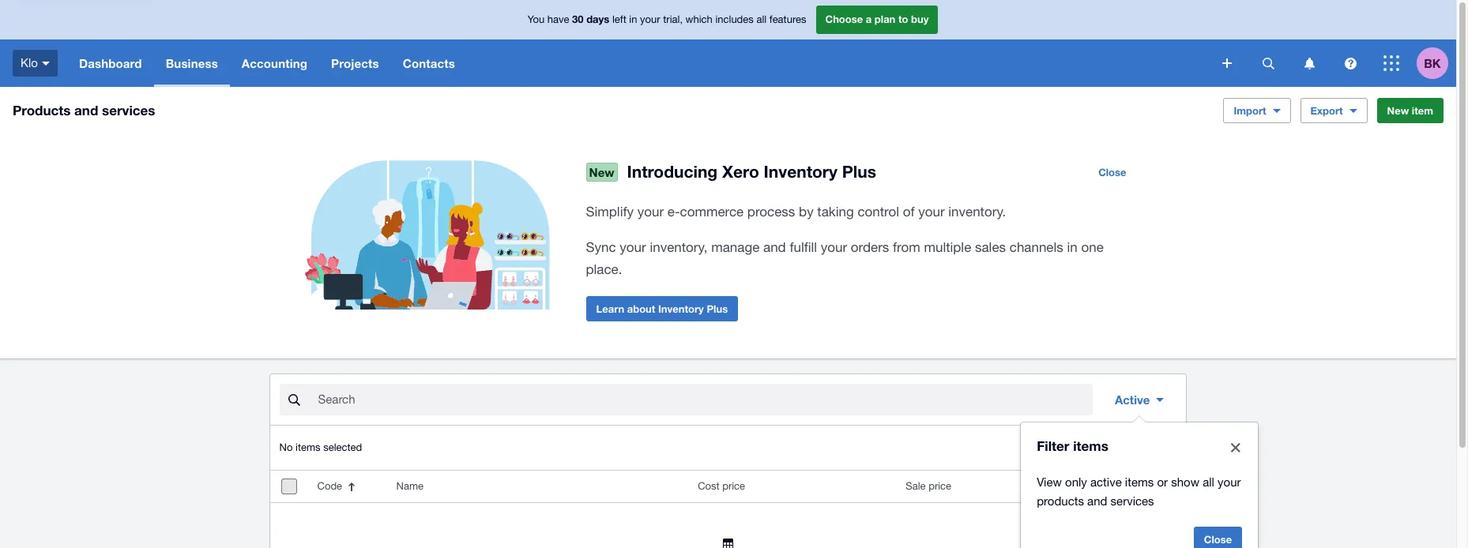 Task type: locate. For each thing, give the bounding box(es) containing it.
name button
[[387, 471, 544, 503]]

0 horizontal spatial plus
[[707, 303, 728, 315]]

close button
[[1089, 160, 1136, 185], [1194, 527, 1243, 549]]

1 vertical spatial all
[[1203, 476, 1215, 489]]

1 horizontal spatial price
[[929, 481, 952, 492]]

active
[[1091, 476, 1122, 489]]

choose
[[826, 13, 863, 25]]

1 vertical spatial and
[[764, 240, 786, 255]]

price right cost
[[723, 481, 745, 492]]

bk
[[1425, 56, 1442, 70]]

0 horizontal spatial in
[[629, 14, 637, 25]]

in
[[629, 14, 637, 25], [1068, 240, 1078, 255]]

days
[[587, 13, 610, 25]]

svg image up import popup button
[[1263, 57, 1275, 69]]

plus down manage on the top of the page
[[707, 303, 728, 315]]

and down active
[[1088, 495, 1108, 508]]

have
[[548, 14, 570, 25]]

1 vertical spatial close button
[[1194, 527, 1243, 549]]

inventory for xero
[[764, 162, 838, 182]]

dashboard
[[79, 56, 142, 70]]

0 horizontal spatial services
[[102, 102, 155, 119]]

taking
[[818, 204, 854, 220]]

2 horizontal spatial and
[[1088, 495, 1108, 508]]

new left "item"
[[1388, 104, 1410, 117]]

new for new
[[589, 165, 615, 179]]

price
[[723, 481, 745, 492], [929, 481, 952, 492]]

all
[[757, 14, 767, 25], [1203, 476, 1215, 489]]

svg image
[[1223, 58, 1232, 68], [42, 61, 50, 65]]

cost price button
[[544, 471, 755, 503]]

0 vertical spatial plus
[[842, 162, 877, 182]]

inventory.
[[949, 204, 1007, 220]]

2 vertical spatial and
[[1088, 495, 1108, 508]]

2 price from the left
[[929, 481, 952, 492]]

fulfill
[[790, 240, 817, 255]]

1 vertical spatial services
[[1111, 495, 1155, 508]]

contacts
[[403, 56, 455, 70]]

price inside button
[[929, 481, 952, 492]]

1 horizontal spatial new
[[1388, 104, 1410, 117]]

in inside you have 30 days left in your trial, which includes all features
[[629, 14, 637, 25]]

0 vertical spatial new
[[1388, 104, 1410, 117]]

your
[[640, 14, 661, 25], [638, 204, 664, 220], [919, 204, 945, 220], [620, 240, 646, 255], [821, 240, 847, 255], [1218, 476, 1241, 489]]

quantity button
[[961, 471, 1149, 503]]

close button inside filter items dialog
[[1194, 527, 1243, 549]]

import button
[[1224, 98, 1291, 123]]

1 vertical spatial plus
[[707, 303, 728, 315]]

close button down show
[[1194, 527, 1243, 549]]

new inside button
[[1388, 104, 1410, 117]]

includes
[[716, 14, 754, 25]]

0 vertical spatial services
[[102, 102, 155, 119]]

or
[[1158, 476, 1168, 489]]

and left fulfill
[[764, 240, 786, 255]]

new for new item
[[1388, 104, 1410, 117]]

navigation containing dashboard
[[67, 40, 1212, 87]]

plus inside button
[[707, 303, 728, 315]]

price for sale price
[[929, 481, 952, 492]]

all left features
[[757, 14, 767, 25]]

services
[[102, 102, 155, 119], [1111, 495, 1155, 508]]

1 price from the left
[[723, 481, 745, 492]]

0 vertical spatial all
[[757, 14, 767, 25]]

items right filter
[[1074, 438, 1109, 455]]

svg image right klo
[[42, 61, 50, 65]]

0 vertical spatial and
[[74, 102, 98, 119]]

close inside filter items dialog
[[1205, 534, 1233, 546]]

import
[[1234, 104, 1267, 117]]

sync
[[586, 240, 616, 255]]

export button
[[1301, 98, 1368, 123]]

0 vertical spatial inventory
[[764, 162, 838, 182]]

1 horizontal spatial inventory
[[764, 162, 838, 182]]

Search search field
[[317, 385, 1093, 415]]

0 horizontal spatial price
[[723, 481, 745, 492]]

0 horizontal spatial svg image
[[42, 61, 50, 65]]

items
[[1074, 438, 1109, 455], [296, 442, 321, 454], [1126, 476, 1154, 489]]

plus
[[842, 162, 877, 182], [707, 303, 728, 315]]

0 vertical spatial close button
[[1089, 160, 1136, 185]]

business
[[166, 56, 218, 70]]

sale price
[[906, 481, 952, 492]]

price right sale
[[929, 481, 952, 492]]

products and services
[[13, 102, 155, 119]]

1 vertical spatial inventory
[[658, 303, 704, 315]]

1 vertical spatial new
[[589, 165, 615, 179]]

cost price
[[698, 481, 745, 492]]

bk button
[[1417, 40, 1457, 87]]

and right products
[[74, 102, 98, 119]]

delete
[[1071, 442, 1103, 455]]

new up simplify
[[589, 165, 615, 179]]

one
[[1082, 240, 1104, 255]]

1 horizontal spatial in
[[1068, 240, 1078, 255]]

0 horizontal spatial close button
[[1089, 160, 1136, 185]]

business button
[[154, 40, 230, 87]]

navigation
[[67, 40, 1212, 87]]

all inside view only active items or show all your products and services
[[1203, 476, 1215, 489]]

banner
[[0, 0, 1457, 87]]

inventory right about in the left bottom of the page
[[658, 303, 704, 315]]

1 horizontal spatial and
[[764, 240, 786, 255]]

inventory,
[[650, 240, 708, 255]]

new
[[1388, 104, 1410, 117], [589, 165, 615, 179]]

svg image up export
[[1305, 57, 1315, 69]]

new item
[[1388, 104, 1434, 117]]

sales
[[975, 240, 1006, 255]]

services down quantity
[[1111, 495, 1155, 508]]

1 vertical spatial in
[[1068, 240, 1078, 255]]

name
[[396, 481, 424, 492]]

items right no
[[296, 442, 321, 454]]

dashboard link
[[67, 40, 154, 87]]

inventory up simplify your e-commerce process by taking control of your inventory.
[[764, 162, 838, 182]]

services down dashboard
[[102, 102, 155, 119]]

in left one
[[1068, 240, 1078, 255]]

svg image
[[1384, 55, 1400, 71], [1263, 57, 1275, 69], [1305, 57, 1315, 69], [1345, 57, 1357, 69]]

and
[[74, 102, 98, 119], [764, 240, 786, 255], [1088, 495, 1108, 508]]

svg image up import popup button
[[1223, 58, 1232, 68]]

multiple
[[924, 240, 972, 255]]

1 horizontal spatial close button
[[1194, 527, 1243, 549]]

close button up one
[[1089, 160, 1136, 185]]

filter
[[1037, 438, 1070, 455]]

1 horizontal spatial items
[[1074, 438, 1109, 455]]

price inside "button"
[[723, 481, 745, 492]]

0 vertical spatial in
[[629, 14, 637, 25]]

plus for introducing xero inventory plus
[[842, 162, 877, 182]]

2 horizontal spatial items
[[1126, 476, 1154, 489]]

list of items with cost price, sale price and quantity element
[[270, 471, 1187, 549]]

plus up control in the right top of the page
[[842, 162, 877, 182]]

view only active items or show all your products and services
[[1037, 476, 1241, 508]]

active button
[[1103, 384, 1177, 416]]

price for cost price
[[723, 481, 745, 492]]

inventory inside button
[[658, 303, 704, 315]]

services inside view only active items or show all your products and services
[[1111, 495, 1155, 508]]

items inside view only active items or show all your products and services
[[1126, 476, 1154, 489]]

all right show
[[1203, 476, 1215, 489]]

you have 30 days left in your trial, which includes all features
[[528, 13, 807, 25]]

0 horizontal spatial all
[[757, 14, 767, 25]]

items for no
[[296, 442, 321, 454]]

inventory
[[764, 162, 838, 182], [658, 303, 704, 315]]

0 horizontal spatial items
[[296, 442, 321, 454]]

1 horizontal spatial all
[[1203, 476, 1215, 489]]

1 horizontal spatial plus
[[842, 162, 877, 182]]

0 horizontal spatial close
[[1099, 166, 1127, 179]]

banner containing bk
[[0, 0, 1457, 87]]

your left trial, on the left of the page
[[640, 14, 661, 25]]

about
[[627, 303, 656, 315]]

0 vertical spatial close
[[1099, 166, 1127, 179]]

in inside sync your inventory, manage and fulfill your orders from multiple sales channels in one place.
[[1068, 240, 1078, 255]]

1 horizontal spatial services
[[1111, 495, 1155, 508]]

active
[[1115, 393, 1150, 407]]

items left or
[[1126, 476, 1154, 489]]

products
[[13, 102, 71, 119]]

in right left
[[629, 14, 637, 25]]

sale
[[906, 481, 926, 492]]

products
[[1037, 495, 1085, 508]]

and inside sync your inventory, manage and fulfill your orders from multiple sales channels in one place.
[[764, 240, 786, 255]]

simplify
[[586, 204, 634, 220]]

accounting button
[[230, 40, 319, 87]]

left
[[613, 14, 627, 25]]

svg image inside klo popup button
[[42, 61, 50, 65]]

0 horizontal spatial new
[[589, 165, 615, 179]]

a
[[866, 13, 872, 25]]

close
[[1099, 166, 1127, 179], [1205, 534, 1233, 546]]

show
[[1172, 476, 1200, 489]]

projects button
[[319, 40, 391, 87]]

your down close image
[[1218, 476, 1241, 489]]

0 horizontal spatial inventory
[[658, 303, 704, 315]]

1 horizontal spatial close
[[1205, 534, 1233, 546]]

1 vertical spatial close
[[1205, 534, 1233, 546]]

item
[[1412, 104, 1434, 117]]

items for filter
[[1074, 438, 1109, 455]]

plan
[[875, 13, 896, 25]]



Task type: vqa. For each thing, say whether or not it's contained in the screenshot.
middle paid
no



Task type: describe. For each thing, give the bounding box(es) containing it.
sale price button
[[755, 471, 961, 503]]

trial,
[[663, 14, 683, 25]]

you
[[528, 14, 545, 25]]

your right sync
[[620, 240, 646, 255]]

place.
[[586, 262, 622, 277]]

code button
[[308, 471, 387, 503]]

learn about inventory plus
[[596, 303, 728, 315]]

filter items
[[1037, 438, 1109, 455]]

by
[[799, 204, 814, 220]]

export
[[1311, 104, 1343, 117]]

of
[[903, 204, 915, 220]]

your inside view only active items or show all your products and services
[[1218, 476, 1241, 489]]

learn
[[596, 303, 625, 315]]

no items selected
[[279, 442, 362, 454]]

0 horizontal spatial and
[[74, 102, 98, 119]]

contacts button
[[391, 40, 467, 87]]

your right of
[[919, 204, 945, 220]]

svg image left bk
[[1384, 55, 1400, 71]]

buy
[[911, 13, 929, 25]]

your inside you have 30 days left in your trial, which includes all features
[[640, 14, 661, 25]]

and inside view only active items or show all your products and services
[[1088, 495, 1108, 508]]

which
[[686, 14, 713, 25]]

klo
[[21, 56, 38, 69]]

cost
[[698, 481, 720, 492]]

introducing xero inventory plus image
[[270, 160, 586, 334]]

close image
[[1221, 432, 1252, 464]]

learn about inventory plus button
[[586, 296, 738, 322]]

inventory for about
[[658, 303, 704, 315]]

introducing xero inventory plus
[[627, 162, 877, 182]]

channels
[[1010, 240, 1064, 255]]

features
[[770, 14, 807, 25]]

orders
[[851, 240, 890, 255]]

only
[[1066, 476, 1088, 489]]

accounting
[[242, 56, 308, 70]]

all inside you have 30 days left in your trial, which includes all features
[[757, 14, 767, 25]]

quantity
[[1101, 481, 1139, 492]]

manage
[[712, 240, 760, 255]]

your right fulfill
[[821, 240, 847, 255]]

from
[[893, 240, 921, 255]]

to
[[899, 13, 909, 25]]

process
[[748, 204, 795, 220]]

introducing
[[627, 162, 718, 182]]

no
[[279, 442, 293, 454]]

choose a plan to buy
[[826, 13, 929, 25]]

new item button
[[1377, 98, 1444, 123]]

sync your inventory, manage and fulfill your orders from multiple sales channels in one place.
[[586, 240, 1104, 277]]

e-
[[668, 204, 680, 220]]

svg image up "export" 'popup button'
[[1345, 57, 1357, 69]]

delete button
[[1062, 436, 1112, 461]]

xero
[[723, 162, 759, 182]]

view
[[1037, 476, 1062, 489]]

selected
[[323, 442, 362, 454]]

filter items dialog
[[1021, 423, 1259, 549]]

commerce
[[680, 204, 744, 220]]

1 horizontal spatial svg image
[[1223, 58, 1232, 68]]

code
[[317, 481, 342, 492]]

klo button
[[0, 40, 67, 87]]

30
[[572, 13, 584, 25]]

plus for learn about inventory plus
[[707, 303, 728, 315]]

projects
[[331, 56, 379, 70]]

your left the e-
[[638, 204, 664, 220]]

simplify your e-commerce process by taking control of your inventory.
[[586, 204, 1007, 220]]

control
[[858, 204, 900, 220]]



